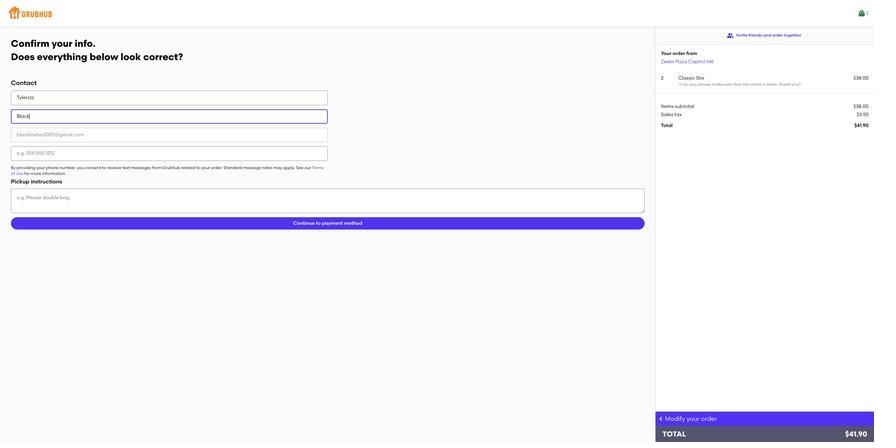 Task type: describe. For each thing, give the bounding box(es) containing it.
below
[[90, 51, 118, 62]]

your up the for more information.
[[36, 165, 45, 170]]

text
[[123, 165, 130, 170]]

make
[[712, 82, 724, 87]]

of
[[11, 171, 15, 176]]

more
[[31, 171, 41, 176]]

there,
[[767, 82, 779, 87]]

to inside button
[[316, 220, 321, 226]]

invite
[[737, 33, 748, 38]]

Phone telephone field
[[11, 146, 328, 161]]

0 vertical spatial total
[[662, 123, 673, 129]]

classic stix
[[679, 75, 705, 81]]

main navigation navigation
[[0, 0, 875, 27]]

pickup instructions
[[11, 179, 62, 185]]

does
[[11, 51, 35, 62]]

modify
[[666, 415, 686, 423]]

subtotal
[[675, 103, 695, 109]]

by
[[11, 165, 16, 170]]

1 vertical spatial from
[[152, 165, 161, 170]]

order inside your order from zeeks pizza capitol hill
[[673, 51, 686, 56]]

2 vertical spatial order
[[702, 415, 718, 423]]

1 vertical spatial $41.90
[[846, 430, 868, 438]]

providing
[[17, 165, 35, 170]]

the
[[743, 82, 750, 87]]

ranch
[[751, 82, 762, 87]]

confirm
[[11, 38, 49, 49]]

info.
[[75, 38, 96, 49]]

your
[[662, 51, 672, 56]]

terms of use link
[[11, 165, 324, 176]]

and
[[764, 33, 772, 38]]

Last name text field
[[11, 109, 328, 124]]

2 " from the left
[[800, 82, 802, 87]]

1 vertical spatial 2
[[662, 75, 664, 81]]

$38.00 for $38.00 " can you please make sure that the ranch is there, thank you! "
[[854, 75, 869, 81]]

sales
[[662, 112, 674, 118]]

together
[[785, 33, 802, 38]]

pickup
[[11, 179, 29, 185]]

$38.00 for $38.00
[[854, 103, 869, 109]]

order.
[[211, 165, 223, 170]]

your order from zeeks pizza capitol hill
[[662, 51, 714, 64]]

standard
[[224, 165, 242, 170]]

consent
[[85, 165, 101, 170]]

your left order.
[[202, 165, 210, 170]]

you inside $38.00 " can you please make sure that the ranch is there, thank you! "
[[690, 82, 697, 87]]

use
[[16, 171, 23, 176]]

First name text field
[[11, 91, 328, 105]]

continue
[[293, 220, 315, 226]]

1 horizontal spatial to
[[196, 165, 201, 170]]

rates
[[262, 165, 273, 170]]

apply.
[[283, 165, 295, 170]]

zeeks pizza capitol hill link
[[662, 59, 714, 64]]

modify your order
[[666, 415, 718, 423]]

instructions
[[31, 179, 62, 185]]

see
[[296, 165, 304, 170]]

method
[[344, 220, 363, 226]]

may
[[274, 165, 282, 170]]

information.
[[42, 171, 66, 176]]

1 vertical spatial total
[[663, 430, 687, 438]]

$3.90
[[857, 112, 869, 118]]

contact
[[11, 79, 37, 87]]

Email email field
[[11, 128, 328, 142]]

thank
[[780, 82, 791, 87]]



Task type: vqa. For each thing, say whether or not it's contained in the screenshot.
may
yes



Task type: locate. For each thing, give the bounding box(es) containing it.
can
[[681, 82, 689, 87]]

from inside your order from zeeks pizza capitol hill
[[687, 51, 698, 56]]

for more information.
[[23, 171, 66, 176]]

phone
[[46, 165, 59, 170]]

total down modify
[[663, 430, 687, 438]]

terms
[[312, 165, 324, 170]]

capitol
[[689, 59, 706, 64]]

items
[[662, 103, 674, 109]]

grubhub
[[162, 165, 180, 170]]

to left 'receive'
[[102, 165, 106, 170]]

2
[[867, 10, 869, 16], [662, 75, 664, 81]]

terms of use
[[11, 165, 324, 176]]

continue to payment method button
[[11, 217, 645, 230]]

for
[[24, 171, 30, 176]]

you down classic stix
[[690, 82, 697, 87]]

your up everything
[[52, 38, 72, 49]]

that
[[734, 82, 742, 87]]

1 horizontal spatial 2
[[867, 10, 869, 16]]

you
[[690, 82, 697, 87], [77, 165, 84, 170]]

stix
[[697, 75, 705, 81]]

from
[[687, 51, 698, 56], [152, 165, 161, 170]]

message
[[243, 165, 261, 170]]

invite friends and order together
[[737, 33, 802, 38]]

continue to payment method
[[293, 220, 363, 226]]

order right 'and'
[[773, 33, 784, 38]]

everything
[[37, 51, 87, 62]]

your right modify
[[687, 415, 700, 423]]

1 horizontal spatial order
[[702, 415, 718, 423]]

total
[[662, 123, 673, 129], [663, 430, 687, 438]]

classic
[[679, 75, 695, 81]]

sure
[[725, 82, 733, 87]]

our
[[305, 165, 311, 170]]

" right "thank"
[[800, 82, 802, 87]]

confirm your info. does everything below look correct?
[[11, 38, 183, 62]]

messages
[[131, 165, 151, 170]]

0 horizontal spatial order
[[673, 51, 686, 56]]

you!
[[792, 82, 800, 87]]

from up zeeks pizza capitol hill link
[[687, 51, 698, 56]]

correct?
[[143, 51, 183, 62]]

2 button
[[858, 7, 869, 19]]

payment
[[322, 220, 343, 226]]

$38.00 inside $38.00 " can you please make sure that the ranch is there, thank you! "
[[854, 75, 869, 81]]

order
[[773, 33, 784, 38], [673, 51, 686, 56], [702, 415, 718, 423]]

order inside "button"
[[773, 33, 784, 38]]

"
[[679, 82, 681, 87], [800, 82, 802, 87]]

0 vertical spatial 2
[[867, 10, 869, 16]]

please
[[698, 82, 711, 87]]

1 vertical spatial $38.00
[[854, 103, 869, 109]]

" down classic
[[679, 82, 681, 87]]

2 horizontal spatial order
[[773, 33, 784, 38]]

0 vertical spatial $38.00
[[854, 75, 869, 81]]

0 vertical spatial from
[[687, 51, 698, 56]]

svg image
[[659, 416, 664, 422]]

1 horizontal spatial you
[[690, 82, 697, 87]]

your inside confirm your info. does everything below look correct?
[[52, 38, 72, 49]]

0 horizontal spatial from
[[152, 165, 161, 170]]

zeeks
[[662, 59, 675, 64]]

sales tax
[[662, 112, 682, 118]]

1 " from the left
[[679, 82, 681, 87]]

0 vertical spatial order
[[773, 33, 784, 38]]

to left payment
[[316, 220, 321, 226]]

order up pizza
[[673, 51, 686, 56]]

invite friends and order together button
[[727, 29, 802, 42]]

order right modify
[[702, 415, 718, 423]]

you left consent
[[77, 165, 84, 170]]

your
[[52, 38, 72, 49], [36, 165, 45, 170], [202, 165, 210, 170], [687, 415, 700, 423]]

receive
[[107, 165, 122, 170]]

0 horizontal spatial 2
[[662, 75, 664, 81]]

to
[[102, 165, 106, 170], [196, 165, 201, 170], [316, 220, 321, 226]]

$38.00 " can you please make sure that the ranch is there, thank you! "
[[679, 75, 869, 87]]

people icon image
[[727, 32, 734, 39]]

0 vertical spatial you
[[690, 82, 697, 87]]

number,
[[60, 165, 76, 170]]

$41.90
[[855, 123, 869, 129], [846, 430, 868, 438]]

related
[[181, 165, 195, 170]]

tax
[[675, 112, 682, 118]]

2 horizontal spatial to
[[316, 220, 321, 226]]

look
[[121, 51, 141, 62]]

from left grubhub
[[152, 165, 161, 170]]

0 horizontal spatial to
[[102, 165, 106, 170]]

by providing your phone number, you consent to receive text messages from grubhub related to your order. standard message rates may apply. see our
[[11, 165, 312, 170]]

1 horizontal spatial from
[[687, 51, 698, 56]]

is
[[763, 82, 766, 87]]

friends
[[749, 33, 763, 38]]

0 vertical spatial $41.90
[[855, 123, 869, 129]]

hill
[[707, 59, 714, 64]]

1 vertical spatial you
[[77, 165, 84, 170]]

items subtotal
[[662, 103, 695, 109]]

1 $38.00 from the top
[[854, 75, 869, 81]]

0 horizontal spatial "
[[679, 82, 681, 87]]

$38.00
[[854, 75, 869, 81], [854, 103, 869, 109]]

1 vertical spatial order
[[673, 51, 686, 56]]

0 horizontal spatial you
[[77, 165, 84, 170]]

total down sales
[[662, 123, 673, 129]]

1 horizontal spatial "
[[800, 82, 802, 87]]

2 inside button
[[867, 10, 869, 16]]

2 $38.00 from the top
[[854, 103, 869, 109]]

Pickup instructions text field
[[11, 189, 645, 213]]

pizza
[[676, 59, 688, 64]]

to right related
[[196, 165, 201, 170]]



